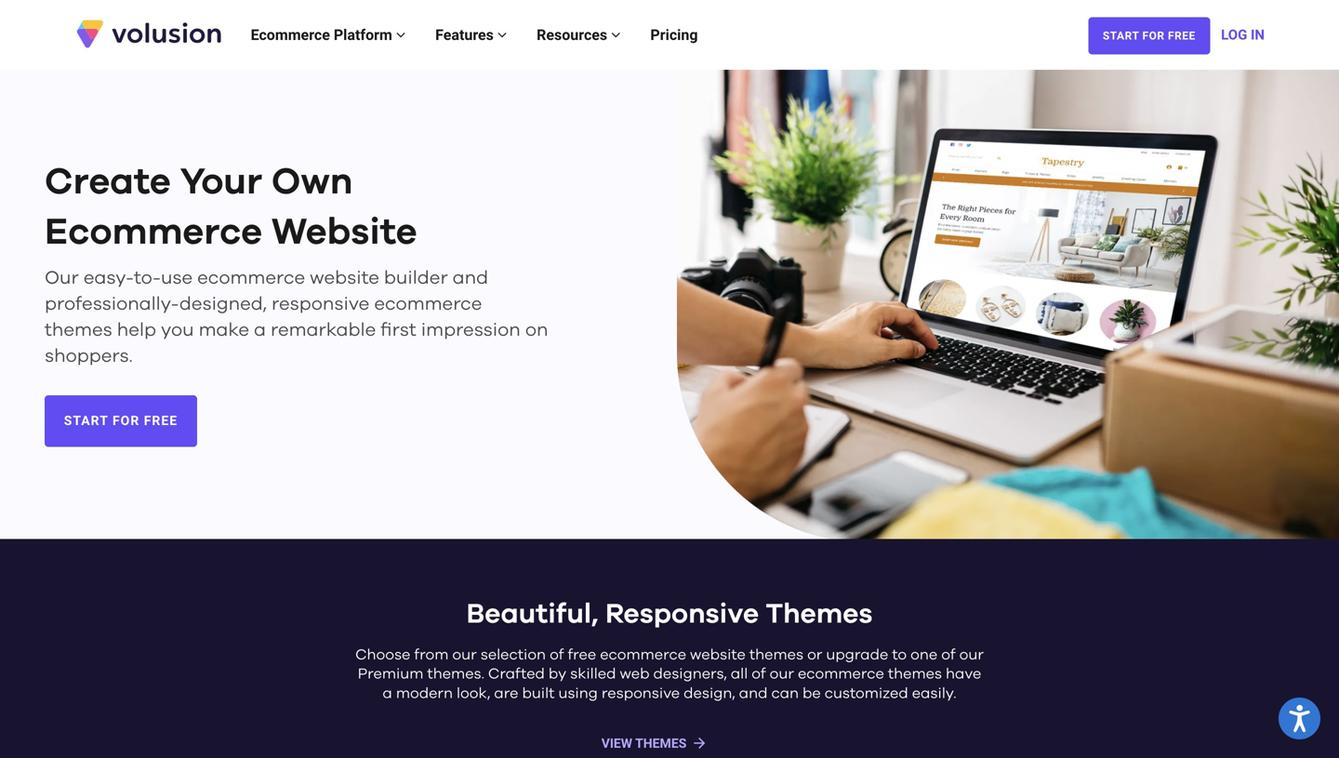 Task type: vqa. For each thing, say whether or not it's contained in the screenshot.
Private
no



Task type: describe. For each thing, give the bounding box(es) containing it.
themes inside our easy-to-use ecommerce website builder and professionally-designed, responsive ecommerce themes help you make a remarkable first impression on shoppers.
[[45, 321, 112, 339]]

1 horizontal spatial of
[[752, 667, 766, 682]]

log in
[[1221, 27, 1265, 43]]

features
[[435, 26, 498, 44]]

selection
[[481, 648, 546, 663]]

features link
[[421, 7, 522, 63]]

a inside our easy-to-use ecommerce website builder and professionally-designed, responsive ecommerce themes help you make a remarkable first impression on shoppers.
[[254, 321, 266, 339]]

view themes arrow_forward
[[602, 735, 708, 752]]

laptop notes image
[[677, 70, 1340, 542]]

one
[[911, 648, 938, 663]]

pricing link
[[636, 7, 713, 63]]

2 horizontal spatial of
[[942, 648, 956, 663]]

a inside choose from our selection of free ecommerce website themes or upgrade to one of our premium themes. crafted by skilled web designers, all of our ecommerce themes have a modern look, are built using responsive design, and can be customized easily.
[[383, 686, 392, 701]]

platform
[[334, 26, 392, 44]]

ecommerce down the upgrade
[[798, 667, 884, 682]]

easily.
[[912, 686, 957, 701]]

design,
[[684, 686, 736, 701]]

from
[[414, 648, 449, 663]]

shoppers.
[[45, 347, 133, 365]]

be
[[803, 686, 821, 701]]

crafted
[[488, 667, 545, 682]]

make
[[199, 321, 249, 339]]

on
[[525, 321, 548, 339]]

website inside our easy-to-use ecommerce website builder and professionally-designed, responsive ecommerce themes help you make a remarkable first impression on shoppers.
[[310, 269, 379, 287]]

start
[[64, 413, 108, 429]]

ecommerce platform
[[251, 26, 396, 44]]

themes
[[635, 736, 687, 751]]

or
[[808, 648, 823, 663]]

start for free
[[1103, 29, 1196, 42]]

free
[[1168, 29, 1196, 42]]

angle down image for ecommerce platform
[[396, 27, 406, 42]]

create your own ecommerce website
[[45, 164, 417, 251]]

can
[[772, 686, 799, 701]]

0 horizontal spatial our
[[452, 648, 477, 663]]

ecommerce up designed,
[[197, 269, 305, 287]]

log in link
[[1221, 7, 1265, 63]]

ecommerce platform link
[[236, 7, 421, 63]]

free
[[144, 413, 178, 429]]

for
[[113, 413, 140, 429]]

in
[[1251, 27, 1265, 43]]

angle down image for resources
[[611, 27, 621, 42]]

for
[[1143, 29, 1165, 42]]

own
[[272, 164, 353, 201]]

start
[[1103, 29, 1140, 42]]



Task type: locate. For each thing, give the bounding box(es) containing it.
responsive
[[606, 600, 759, 628]]

0 vertical spatial website
[[310, 269, 379, 287]]

to-
[[134, 269, 161, 287]]

open accessibe: accessibility options, statement and help image
[[1290, 705, 1310, 732]]

our
[[452, 648, 477, 663], [960, 648, 984, 663], [770, 667, 794, 682]]

of
[[550, 648, 564, 663], [942, 648, 956, 663], [752, 667, 766, 682]]

remarkable
[[271, 321, 376, 339]]

2 horizontal spatial themes
[[888, 667, 942, 682]]

start for free link
[[1089, 17, 1211, 54]]

all
[[731, 667, 748, 682]]

have
[[946, 667, 982, 682]]

and inside choose from our selection of free ecommerce website themes or upgrade to one of our premium themes. crafted by skilled web designers, all of our ecommerce themes have a modern look, are built using responsive design, and can be customized easily.
[[739, 686, 768, 701]]

ecommerce website
[[45, 214, 417, 251]]

ecommerce
[[197, 269, 305, 287], [374, 295, 482, 313], [600, 648, 687, 663], [798, 667, 884, 682]]

responsive up remarkable at the top of page
[[272, 295, 370, 313]]

designed,
[[179, 295, 267, 313]]

start for free link
[[45, 395, 197, 447]]

2 angle down image from the left
[[611, 27, 621, 42]]

skilled
[[570, 667, 616, 682]]

responsive
[[272, 295, 370, 313], [602, 686, 680, 701]]

using
[[559, 686, 598, 701]]

1 vertical spatial website
[[690, 648, 746, 663]]

web
[[620, 667, 650, 682]]

website up all
[[690, 648, 746, 663]]

0 horizontal spatial and
[[453, 269, 488, 287]]

create
[[45, 164, 171, 201]]

customized
[[825, 686, 909, 701]]

our up have
[[960, 648, 984, 663]]

use
[[161, 269, 193, 287]]

0 horizontal spatial angle down image
[[396, 27, 406, 42]]

responsive inside choose from our selection of free ecommerce website themes or upgrade to one of our premium themes. crafted by skilled web designers, all of our ecommerce themes have a modern look, are built using responsive design, and can be customized easily.
[[602, 686, 680, 701]]

of up by
[[550, 648, 564, 663]]

pricing
[[651, 26, 698, 44]]

website
[[310, 269, 379, 287], [690, 648, 746, 663]]

a right make
[[254, 321, 266, 339]]

1 horizontal spatial our
[[770, 667, 794, 682]]

2 horizontal spatial our
[[960, 648, 984, 663]]

and
[[453, 269, 488, 287], [739, 686, 768, 701]]

your
[[180, 164, 262, 201]]

themes.
[[427, 667, 485, 682]]

built
[[522, 686, 555, 701]]

arrow_forward
[[691, 735, 708, 752]]

to
[[892, 648, 907, 663]]

volusion logo image
[[74, 18, 223, 49]]

our
[[45, 269, 79, 287]]

0 horizontal spatial responsive
[[272, 295, 370, 313]]

choose from our selection of free ecommerce website themes or upgrade to one of our premium themes. crafted by skilled web designers, all of our ecommerce themes have a modern look, are built using responsive design, and can be customized easily.
[[355, 648, 984, 701]]

angle down image
[[396, 27, 406, 42], [611, 27, 621, 42]]

impression
[[421, 321, 521, 339]]

are
[[494, 686, 519, 701]]

angle down image inside 'ecommerce platform' link
[[396, 27, 406, 42]]

start for free
[[64, 413, 178, 429]]

and inside our easy-to-use ecommerce website builder and professionally-designed, responsive ecommerce themes help you make a remarkable first impression on shoppers.
[[453, 269, 488, 287]]

log
[[1221, 27, 1248, 43]]

angle down image left pricing
[[611, 27, 621, 42]]

angle down image
[[498, 27, 507, 42]]

and down all
[[739, 686, 768, 701]]

0 horizontal spatial a
[[254, 321, 266, 339]]

designers,
[[653, 667, 727, 682]]

a
[[254, 321, 266, 339], [383, 686, 392, 701]]

choose
[[355, 648, 411, 663]]

look,
[[457, 686, 491, 701]]

1 horizontal spatial responsive
[[602, 686, 680, 701]]

professionally-
[[45, 295, 179, 313]]

themes
[[766, 600, 873, 628]]

0 vertical spatial themes
[[45, 321, 112, 339]]

upgrade
[[826, 648, 889, 663]]

our up themes.
[[452, 648, 477, 663]]

builder
[[384, 269, 448, 287]]

1 horizontal spatial a
[[383, 686, 392, 701]]

1 horizontal spatial website
[[690, 648, 746, 663]]

ecommerce
[[251, 26, 330, 44]]

website up remarkable at the top of page
[[310, 269, 379, 287]]

our up can
[[770, 667, 794, 682]]

beautiful, responsive themes
[[467, 600, 873, 628]]

1 vertical spatial and
[[739, 686, 768, 701]]

angle down image right the platform
[[396, 27, 406, 42]]

website inside choose from our selection of free ecommerce website themes or upgrade to one of our premium themes. crafted by skilled web designers, all of our ecommerce themes have a modern look, are built using responsive design, and can be customized easily.
[[690, 648, 746, 663]]

themes down one at the bottom of the page
[[888, 667, 942, 682]]

1 horizontal spatial angle down image
[[611, 27, 621, 42]]

1 vertical spatial a
[[383, 686, 392, 701]]

resources link
[[522, 7, 636, 63]]

1 horizontal spatial and
[[739, 686, 768, 701]]

of right all
[[752, 667, 766, 682]]

free
[[568, 648, 596, 663]]

themes
[[45, 321, 112, 339], [750, 648, 804, 663], [888, 667, 942, 682]]

themes left or
[[750, 648, 804, 663]]

1 horizontal spatial themes
[[750, 648, 804, 663]]

and up impression
[[453, 269, 488, 287]]

help
[[117, 321, 156, 339]]

1 angle down image from the left
[[396, 27, 406, 42]]

2 vertical spatial themes
[[888, 667, 942, 682]]

0 vertical spatial responsive
[[272, 295, 370, 313]]

of right one at the bottom of the page
[[942, 648, 956, 663]]

resources
[[537, 26, 611, 44]]

you
[[161, 321, 194, 339]]

0 horizontal spatial of
[[550, 648, 564, 663]]

easy-
[[84, 269, 134, 287]]

0 vertical spatial a
[[254, 321, 266, 339]]

responsive down web
[[602, 686, 680, 701]]

1 vertical spatial themes
[[750, 648, 804, 663]]

our easy-to-use ecommerce website builder and professionally-designed, responsive ecommerce themes help you make a remarkable first impression on shoppers.
[[45, 269, 548, 365]]

modern
[[396, 686, 453, 701]]

0 horizontal spatial website
[[310, 269, 379, 287]]

first
[[381, 321, 417, 339]]

beautiful,
[[467, 600, 599, 628]]

angle down image inside resources link
[[611, 27, 621, 42]]

by
[[549, 667, 567, 682]]

themes up shoppers.
[[45, 321, 112, 339]]

premium
[[358, 667, 424, 682]]

ecommerce up web
[[600, 648, 687, 663]]

responsive inside our easy-to-use ecommerce website builder and professionally-designed, responsive ecommerce themes help you make a remarkable first impression on shoppers.
[[272, 295, 370, 313]]

1 vertical spatial responsive
[[602, 686, 680, 701]]

ecommerce down builder
[[374, 295, 482, 313]]

view
[[602, 736, 633, 751]]

0 horizontal spatial themes
[[45, 321, 112, 339]]

a down premium
[[383, 686, 392, 701]]

0 vertical spatial and
[[453, 269, 488, 287]]



